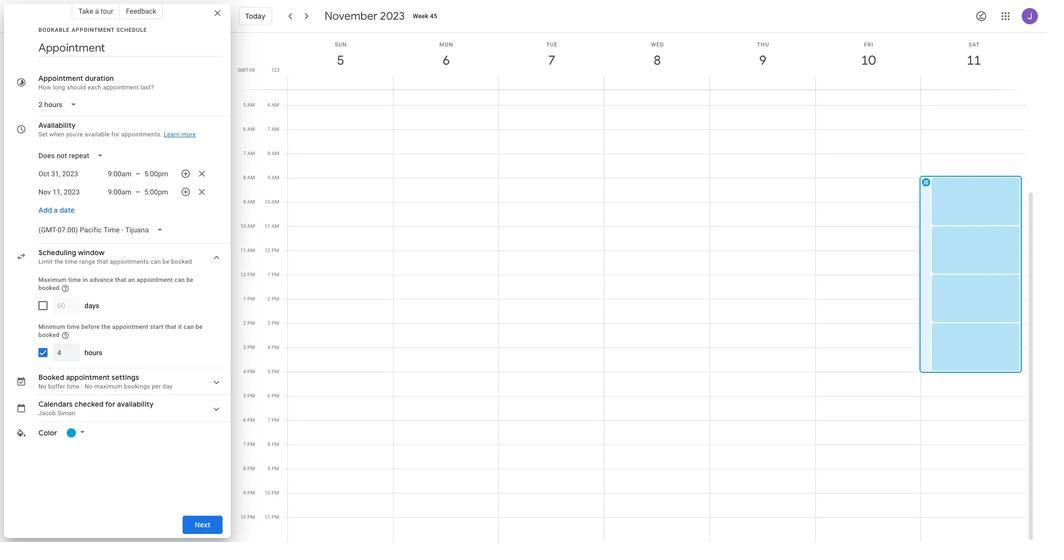 Task type: describe. For each thing, give the bounding box(es) containing it.
time inside booked appointment settings no buffer time · no maximum bookings per day
[[67, 383, 80, 390]]

can for time
[[184, 324, 194, 331]]

that for window
[[97, 259, 108, 266]]

0 horizontal spatial 3
[[243, 345, 246, 351]]

feedback button
[[120, 3, 163, 19]]

appointment inside 'appointment duration how long should each appointment last?'
[[103, 84, 139, 91]]

time inside scheduling window limit the time range that appointments can be booked
[[65, 259, 78, 266]]

1 vertical spatial 7 pm
[[243, 442, 255, 448]]

sun 5
[[335, 41, 347, 69]]

per
[[152, 383, 161, 390]]

2023
[[380, 9, 405, 23]]

before
[[81, 324, 100, 331]]

1 vertical spatial 6 pm
[[243, 418, 255, 423]]

be for time
[[196, 324, 203, 331]]

1 no from the left
[[38, 383, 47, 390]]

2 no from the left
[[85, 383, 93, 390]]

6 inside 'mon 6'
[[442, 52, 449, 69]]

booked for time
[[38, 332, 59, 339]]

booked appointment settings no buffer time · no maximum bookings per day
[[38, 373, 173, 390]]

fri 10
[[861, 41, 875, 69]]

45
[[430, 13, 437, 20]]

– for end time text field for start time text field related to date text field
[[136, 188, 140, 196]]

range
[[79, 259, 95, 266]]

in
[[83, 277, 88, 284]]

scheduling window limit the time range that appointments can be booked
[[38, 248, 192, 266]]

jacob
[[38, 410, 56, 417]]

should
[[67, 84, 86, 91]]

mon 6
[[440, 41, 453, 69]]

5 am
[[243, 102, 255, 108]]

7 column header
[[499, 33, 605, 90]]

gmt-08
[[238, 67, 255, 73]]

0 horizontal spatial 5 pm
[[243, 394, 255, 399]]

advance
[[90, 277, 113, 284]]

appointments.
[[121, 131, 162, 138]]

tour
[[101, 7, 113, 15]]

next button
[[183, 513, 223, 538]]

hours
[[84, 349, 102, 357]]

buffer
[[48, 383, 65, 390]]

1 vertical spatial 10 pm
[[240, 515, 255, 521]]

minimum time before the appointment start that it can be booked
[[38, 324, 203, 339]]

start
[[150, 324, 164, 331]]

november 2023
[[325, 9, 405, 23]]

1 horizontal spatial 7 pm
[[268, 418, 279, 423]]

days
[[84, 302, 99, 310]]

end time text field for start time text field related to date text field
[[144, 186, 173, 198]]

mon
[[440, 41, 453, 48]]

Maximum days in advance that an appointment can be booked number field
[[57, 297, 76, 315]]

thursday, november 9 element
[[751, 49, 775, 72]]

the for window
[[54, 259, 63, 266]]

duration
[[85, 74, 114, 83]]

0 horizontal spatial 8 am
[[243, 175, 255, 181]]

take a tour
[[78, 7, 113, 15]]

saturday, november 11 element
[[963, 49, 986, 72]]

6 column header
[[393, 33, 499, 90]]

appointment duration how long should each appointment last?
[[38, 74, 154, 91]]

Date text field
[[38, 168, 78, 180]]

9 inside thu 9
[[759, 52, 766, 69]]

1 horizontal spatial 2
[[268, 296, 270, 302]]

day
[[163, 383, 173, 390]]

the for time
[[101, 324, 111, 331]]

appointment
[[72, 27, 115, 33]]

availability set when you're available for appointments. learn more
[[38, 121, 196, 138]]

1 horizontal spatial 6 pm
[[268, 394, 279, 399]]

7 inside the tue 7
[[548, 52, 555, 69]]

for inside calendars checked for availability jacob simon
[[105, 400, 115, 409]]

grid containing 5
[[235, 33, 1035, 543]]

booked
[[38, 373, 64, 382]]

1 vertical spatial 11 am
[[240, 248, 255, 253]]

sunday, november 5 element
[[329, 49, 352, 72]]

time inside minimum time before the appointment start that it can be booked
[[67, 324, 80, 331]]

limit
[[38, 259, 53, 266]]

more
[[181, 131, 196, 138]]

·
[[81, 383, 83, 390]]

wednesday, november 8 element
[[646, 49, 669, 72]]

maximum time in advance that an appointment can be booked
[[38, 277, 193, 292]]

0 vertical spatial 9 pm
[[268, 466, 279, 472]]

when
[[49, 131, 64, 138]]

Date text field
[[38, 186, 80, 198]]

date
[[60, 206, 75, 215]]

today
[[245, 12, 265, 21]]

start time text field for date text field
[[103, 186, 132, 198]]

Add title text field
[[38, 40, 223, 56]]

gmt-
[[238, 67, 249, 73]]

appointment inside maximum time in advance that an appointment can be booked
[[137, 277, 173, 284]]

11 inside 11 column header
[[966, 52, 981, 69]]

0 horizontal spatial 9 pm
[[243, 491, 255, 496]]

bookable
[[38, 27, 70, 33]]

sat 11
[[966, 41, 981, 69]]

a for add
[[54, 206, 58, 215]]

set
[[38, 131, 48, 138]]

schedule
[[116, 27, 147, 33]]

next
[[195, 521, 210, 530]]

1 horizontal spatial 11 am
[[265, 224, 279, 229]]

each
[[88, 84, 101, 91]]

1 vertical spatial 12
[[240, 272, 246, 278]]

settings
[[112, 373, 139, 382]]

an
[[128, 277, 135, 284]]

0 vertical spatial 1 pm
[[268, 272, 279, 278]]

0 vertical spatial 7 am
[[267, 126, 279, 132]]

calendars
[[38, 400, 73, 409]]

0 vertical spatial 8 am
[[267, 151, 279, 156]]

0 vertical spatial 8 pm
[[268, 442, 279, 448]]

learn more link
[[164, 131, 196, 138]]

sun
[[335, 41, 347, 48]]

appointment
[[38, 74, 83, 83]]

1 vertical spatial 2
[[243, 321, 246, 326]]

1 vertical spatial 4 pm
[[243, 369, 255, 375]]

1 horizontal spatial 1
[[268, 272, 270, 278]]

checked
[[75, 400, 104, 409]]

08
[[249, 67, 255, 73]]

it
[[178, 324, 182, 331]]

color
[[38, 429, 57, 438]]

you're
[[66, 131, 83, 138]]

thu
[[757, 41, 769, 48]]

today button
[[239, 4, 272, 28]]

monday, november 6 element
[[435, 49, 458, 72]]

10 column header
[[815, 33, 921, 90]]

scheduling
[[38, 248, 76, 258]]

week 45
[[413, 13, 437, 20]]

123
[[271, 67, 280, 73]]

8 inside wed 8
[[653, 52, 660, 69]]

0 horizontal spatial 8 pm
[[243, 466, 255, 472]]

availability
[[38, 121, 76, 130]]

take a tour button
[[72, 3, 120, 19]]

time inside maximum time in advance that an appointment can be booked
[[68, 277, 81, 284]]



Task type: vqa. For each thing, say whether or not it's contained in the screenshot.
leftmost the be
yes



Task type: locate. For each thing, give the bounding box(es) containing it.
11
[[966, 52, 981, 69], [265, 224, 270, 229], [240, 248, 246, 253], [265, 515, 270, 521]]

1 horizontal spatial 12 pm
[[265, 248, 279, 253]]

that down window at left
[[97, 259, 108, 266]]

that for time
[[165, 324, 176, 331]]

for
[[111, 131, 119, 138], [105, 400, 115, 409]]

2 horizontal spatial be
[[196, 324, 203, 331]]

the inside scheduling window limit the time range that appointments can be booked
[[54, 259, 63, 266]]

booked for window
[[171, 259, 192, 266]]

add a date button
[[34, 201, 79, 220]]

be
[[163, 259, 170, 266], [186, 277, 193, 284], [196, 324, 203, 331]]

3
[[268, 321, 270, 326], [243, 345, 246, 351]]

1 start time text field from the top
[[103, 168, 132, 180]]

wed 8
[[651, 41, 664, 69]]

add
[[38, 206, 52, 215]]

bookings
[[124, 383, 150, 390]]

booked inside maximum time in advance that an appointment can be booked
[[38, 285, 59, 292]]

booked inside minimum time before the appointment start that it can be booked
[[38, 332, 59, 339]]

window
[[78, 248, 105, 258]]

1 horizontal spatial 12
[[265, 248, 270, 253]]

6 am down 5 am
[[243, 126, 255, 132]]

the down the scheduling
[[54, 259, 63, 266]]

1 vertical spatial 8 pm
[[243, 466, 255, 472]]

for down maximum
[[105, 400, 115, 409]]

End time text field
[[144, 168, 173, 180], [144, 186, 173, 198]]

feedback
[[126, 7, 156, 15]]

1 vertical spatial 9 pm
[[243, 491, 255, 496]]

0 horizontal spatial 6 pm
[[243, 418, 255, 423]]

6 am
[[267, 102, 279, 108], [243, 126, 255, 132]]

1 vertical spatial 12 pm
[[240, 272, 255, 278]]

5 column header
[[287, 33, 393, 90]]

3 pm
[[268, 321, 279, 326], [243, 345, 255, 351]]

pm
[[272, 248, 279, 253], [247, 272, 255, 278], [272, 272, 279, 278], [247, 296, 255, 302], [272, 296, 279, 302], [247, 321, 255, 326], [272, 321, 279, 326], [247, 345, 255, 351], [272, 345, 279, 351], [247, 369, 255, 375], [272, 369, 279, 375], [247, 394, 255, 399], [272, 394, 279, 399], [247, 418, 255, 423], [272, 418, 279, 423], [247, 442, 255, 448], [272, 442, 279, 448], [247, 466, 255, 472], [272, 466, 279, 472], [247, 491, 255, 496], [272, 491, 279, 496], [247, 515, 255, 521], [272, 515, 279, 521]]

availability
[[117, 400, 154, 409]]

a right add
[[54, 206, 58, 215]]

0 vertical spatial 3
[[268, 321, 270, 326]]

no
[[38, 383, 47, 390], [85, 383, 93, 390]]

10 pm up 11 pm
[[265, 491, 279, 496]]

tuesday, november 7 element
[[540, 49, 563, 72]]

7
[[548, 52, 555, 69], [267, 126, 270, 132], [243, 151, 246, 156], [268, 418, 270, 423], [243, 442, 246, 448]]

0 vertical spatial 10 am
[[265, 199, 279, 205]]

1 horizontal spatial 10 pm
[[265, 491, 279, 496]]

sat
[[969, 41, 980, 48]]

8
[[653, 52, 660, 69], [267, 151, 270, 156], [243, 175, 246, 181], [268, 442, 270, 448], [243, 466, 246, 472]]

2 start time text field from the top
[[103, 186, 132, 198]]

can inside minimum time before the appointment start that it can be booked
[[184, 324, 194, 331]]

9
[[759, 52, 766, 69], [267, 175, 270, 181], [243, 199, 246, 205], [268, 466, 270, 472], [243, 491, 246, 496]]

9 pm
[[268, 466, 279, 472], [243, 491, 255, 496]]

1 horizontal spatial the
[[101, 324, 111, 331]]

time left before
[[67, 324, 80, 331]]

start time text field for date text box
[[103, 168, 132, 180]]

learn
[[164, 131, 180, 138]]

that inside maximum time in advance that an appointment can be booked
[[115, 277, 126, 284]]

thu 9
[[757, 41, 769, 69]]

12 pm
[[265, 248, 279, 253], [240, 272, 255, 278]]

that left it
[[165, 324, 176, 331]]

am
[[247, 102, 255, 108], [272, 102, 279, 108], [247, 126, 255, 132], [272, 126, 279, 132], [247, 151, 255, 156], [272, 151, 279, 156], [247, 175, 255, 181], [272, 175, 279, 181], [247, 199, 255, 205], [272, 199, 279, 205], [247, 224, 255, 229], [272, 224, 279, 229], [247, 248, 255, 253]]

last?
[[140, 84, 154, 91]]

appointment left "start"
[[112, 324, 148, 331]]

time left range
[[65, 259, 78, 266]]

None field
[[34, 96, 85, 114], [34, 147, 112, 165], [34, 221, 171, 239], [34, 96, 85, 114], [34, 147, 112, 165], [34, 221, 171, 239]]

5
[[336, 52, 344, 69], [243, 102, 246, 108], [268, 369, 270, 375], [243, 394, 246, 399]]

can right it
[[184, 324, 194, 331]]

9 column header
[[710, 33, 816, 90]]

1 vertical spatial booked
[[38, 285, 59, 292]]

0 vertical spatial 12
[[265, 248, 270, 253]]

0 vertical spatial for
[[111, 131, 119, 138]]

calendars checked for availability jacob simon
[[38, 400, 154, 417]]

1 vertical spatial 3
[[243, 345, 246, 351]]

1 vertical spatial a
[[54, 206, 58, 215]]

tue 7
[[546, 41, 558, 69]]

0 vertical spatial 2 pm
[[268, 296, 279, 302]]

that inside scheduling window limit the time range that appointments can be booked
[[97, 259, 108, 266]]

0 horizontal spatial 7 pm
[[243, 442, 255, 448]]

0 vertical spatial that
[[97, 259, 108, 266]]

1 horizontal spatial 5 pm
[[268, 369, 279, 375]]

2 end time text field from the top
[[144, 186, 173, 198]]

0 vertical spatial 4 pm
[[268, 345, 279, 351]]

for inside availability set when you're available for appointments. learn more
[[111, 131, 119, 138]]

1 horizontal spatial 4
[[268, 345, 270, 351]]

0 vertical spatial 11 am
[[265, 224, 279, 229]]

0 vertical spatial –
[[136, 170, 140, 178]]

1 horizontal spatial 9 am
[[267, 175, 279, 181]]

1 horizontal spatial 4 pm
[[268, 345, 279, 351]]

appointments
[[110, 259, 149, 266]]

time
[[65, 259, 78, 266], [68, 277, 81, 284], [67, 324, 80, 331], [67, 383, 80, 390]]

0 horizontal spatial 3 pm
[[243, 345, 255, 351]]

1 horizontal spatial 3
[[268, 321, 270, 326]]

appointment up the · at the bottom left of the page
[[66, 373, 110, 382]]

1 vertical spatial start time text field
[[103, 186, 132, 198]]

2 pm
[[268, 296, 279, 302], [243, 321, 255, 326]]

be inside maximum time in advance that an appointment can be booked
[[186, 277, 193, 284]]

maximum
[[94, 383, 122, 390]]

0 vertical spatial 9 am
[[267, 175, 279, 181]]

can right appointments
[[151, 259, 161, 266]]

6 pm
[[268, 394, 279, 399], [243, 418, 255, 423]]

1 horizontal spatial 6 am
[[267, 102, 279, 108]]

take
[[78, 7, 93, 15]]

1 vertical spatial 4
[[243, 369, 246, 375]]

1 vertical spatial 7 am
[[243, 151, 255, 156]]

bookable appointment schedule
[[38, 27, 147, 33]]

0 vertical spatial can
[[151, 259, 161, 266]]

friday, november 10 element
[[857, 49, 880, 72]]

8 column header
[[604, 33, 710, 90]]

can for window
[[151, 259, 161, 266]]

can
[[151, 259, 161, 266], [174, 277, 185, 284], [184, 324, 194, 331]]

1 horizontal spatial 7 am
[[267, 126, 279, 132]]

1 vertical spatial 6 am
[[243, 126, 255, 132]]

10 pm
[[265, 491, 279, 496], [240, 515, 255, 521]]

1 horizontal spatial 2 pm
[[268, 296, 279, 302]]

1 horizontal spatial 8 am
[[267, 151, 279, 156]]

10 pm left 11 pm
[[240, 515, 255, 521]]

the
[[54, 259, 63, 266], [101, 324, 111, 331]]

1 horizontal spatial be
[[186, 277, 193, 284]]

november
[[325, 9, 378, 23]]

1 – from the top
[[136, 170, 140, 178]]

time left in
[[68, 277, 81, 284]]

add a date
[[38, 206, 75, 215]]

1 vertical spatial for
[[105, 400, 115, 409]]

0 vertical spatial 2
[[268, 296, 270, 302]]

0 vertical spatial end time text field
[[144, 168, 173, 180]]

the inside minimum time before the appointment start that it can be booked
[[101, 324, 111, 331]]

0 vertical spatial 6 pm
[[268, 394, 279, 399]]

9 am
[[267, 175, 279, 181], [243, 199, 255, 205]]

1 horizontal spatial 8 pm
[[268, 442, 279, 448]]

appointment inside booked appointment settings no buffer time · no maximum bookings per day
[[66, 373, 110, 382]]

0 horizontal spatial 12 pm
[[240, 272, 255, 278]]

6 am right 5 am
[[267, 102, 279, 108]]

0 horizontal spatial 10 pm
[[240, 515, 255, 521]]

1 vertical spatial be
[[186, 277, 193, 284]]

booked
[[171, 259, 192, 266], [38, 285, 59, 292], [38, 332, 59, 339]]

0 horizontal spatial 4
[[243, 369, 246, 375]]

0 vertical spatial 6 am
[[267, 102, 279, 108]]

the right before
[[101, 324, 111, 331]]

fri
[[864, 41, 873, 48]]

1 vertical spatial 3 pm
[[243, 345, 255, 351]]

no right the · at the bottom left of the page
[[85, 383, 93, 390]]

be inside minimum time before the appointment start that it can be booked
[[196, 324, 203, 331]]

1 horizontal spatial 3 pm
[[268, 321, 279, 326]]

that inside minimum time before the appointment start that it can be booked
[[165, 324, 176, 331]]

wed
[[651, 41, 664, 48]]

maximum
[[38, 277, 67, 284]]

that left an
[[115, 277, 126, 284]]

tue
[[546, 41, 558, 48]]

week
[[413, 13, 429, 20]]

0 horizontal spatial 7 am
[[243, 151, 255, 156]]

2 vertical spatial booked
[[38, 332, 59, 339]]

2 – from the top
[[136, 188, 140, 196]]

can inside scheduling window limit the time range that appointments can be booked
[[151, 259, 161, 266]]

0 horizontal spatial that
[[97, 259, 108, 266]]

2 vertical spatial can
[[184, 324, 194, 331]]

0 vertical spatial 1
[[268, 272, 270, 278]]

be inside scheduling window limit the time range that appointments can be booked
[[163, 259, 170, 266]]

1 horizontal spatial 1 pm
[[268, 272, 279, 278]]

1 horizontal spatial no
[[85, 383, 93, 390]]

for right available
[[111, 131, 119, 138]]

1 vertical spatial 5 pm
[[243, 394, 255, 399]]

appointment right an
[[137, 277, 173, 284]]

time left the · at the bottom left of the page
[[67, 383, 80, 390]]

0 vertical spatial be
[[163, 259, 170, 266]]

2 vertical spatial be
[[196, 324, 203, 331]]

a for take
[[95, 7, 99, 15]]

1 vertical spatial 1 pm
[[243, 296, 255, 302]]

can inside maximum time in advance that an appointment can be booked
[[174, 277, 185, 284]]

0 horizontal spatial 12
[[240, 272, 246, 278]]

0 vertical spatial a
[[95, 7, 99, 15]]

4
[[268, 345, 270, 351], [243, 369, 246, 375]]

0 horizontal spatial 1
[[243, 296, 246, 302]]

Start time text field
[[103, 168, 132, 180], [103, 186, 132, 198]]

0 vertical spatial 4
[[268, 345, 270, 351]]

2 horizontal spatial that
[[165, 324, 176, 331]]

11 pm
[[265, 515, 279, 521]]

– for end time text field for start time text field associated with date text box
[[136, 170, 140, 178]]

0 horizontal spatial 2 pm
[[243, 321, 255, 326]]

5 pm
[[268, 369, 279, 375], [243, 394, 255, 399]]

0 vertical spatial 7 pm
[[268, 418, 279, 423]]

7 pm
[[268, 418, 279, 423], [243, 442, 255, 448]]

10 am
[[265, 199, 279, 205], [240, 224, 255, 229]]

be for window
[[163, 259, 170, 266]]

Minimum amount of hours before the start of the appointment that it can be booked number field
[[57, 344, 76, 362]]

8 am
[[267, 151, 279, 156], [243, 175, 255, 181]]

1 vertical spatial 8 am
[[243, 175, 255, 181]]

1 vertical spatial the
[[101, 324, 111, 331]]

can up it
[[174, 277, 185, 284]]

2
[[268, 296, 270, 302], [243, 321, 246, 326]]

booked inside scheduling window limit the time range that appointments can be booked
[[171, 259, 192, 266]]

0 horizontal spatial a
[[54, 206, 58, 215]]

no down booked
[[38, 383, 47, 390]]

simon
[[58, 410, 76, 417]]

1 vertical spatial 1
[[243, 296, 246, 302]]

available
[[85, 131, 110, 138]]

1 vertical spatial 9 am
[[243, 199, 255, 205]]

–
[[136, 170, 140, 178], [136, 188, 140, 196]]

appointment down duration
[[103, 84, 139, 91]]

10 inside column header
[[861, 52, 875, 69]]

0 horizontal spatial 9 am
[[243, 199, 255, 205]]

grid
[[235, 33, 1035, 543]]

appointment
[[103, 84, 139, 91], [137, 277, 173, 284], [112, 324, 148, 331], [66, 373, 110, 382]]

1 horizontal spatial that
[[115, 277, 126, 284]]

minimum
[[38, 324, 65, 331]]

a left tour
[[95, 7, 99, 15]]

1 end time text field from the top
[[144, 168, 173, 180]]

0 horizontal spatial 2
[[243, 321, 246, 326]]

0 horizontal spatial 1 pm
[[243, 296, 255, 302]]

12
[[265, 248, 270, 253], [240, 272, 246, 278]]

0 horizontal spatial no
[[38, 383, 47, 390]]

0 horizontal spatial 10 am
[[240, 224, 255, 229]]

long
[[53, 84, 65, 91]]

0 vertical spatial the
[[54, 259, 63, 266]]

5 inside the sun 5
[[336, 52, 344, 69]]

0 vertical spatial 3 pm
[[268, 321, 279, 326]]

how
[[38, 84, 51, 91]]

end time text field for start time text field associated with date text box
[[144, 168, 173, 180]]

1 pm
[[268, 272, 279, 278], [243, 296, 255, 302]]

8 pm
[[268, 442, 279, 448], [243, 466, 255, 472]]

1 vertical spatial end time text field
[[144, 186, 173, 198]]

4 pm
[[268, 345, 279, 351], [243, 369, 255, 375]]

1 horizontal spatial 9 pm
[[268, 466, 279, 472]]

11 column header
[[921, 33, 1027, 90]]

appointment inside minimum time before the appointment start that it can be booked
[[112, 324, 148, 331]]

0 vertical spatial 10 pm
[[265, 491, 279, 496]]

2 vertical spatial that
[[165, 324, 176, 331]]

1 horizontal spatial 10 am
[[265, 199, 279, 205]]

1 vertical spatial that
[[115, 277, 126, 284]]



